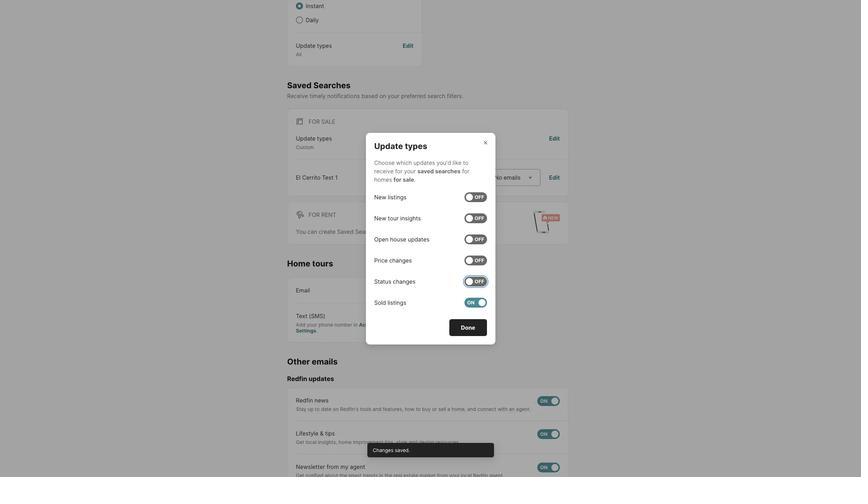 Task type: describe. For each thing, give the bounding box(es) containing it.
settings
[[296, 328, 316, 334]]

how
[[405, 406, 415, 412]]

home tours
[[287, 259, 333, 269]]

for rent
[[309, 211, 336, 218]]

features,
[[383, 406, 404, 412]]

2 vertical spatial edit
[[549, 174, 560, 181]]

phone
[[319, 322, 333, 328]]

other
[[287, 357, 310, 367]]

news
[[315, 397, 329, 404]]

for homes
[[374, 168, 470, 183]]

can
[[308, 228, 317, 235]]

home
[[339, 440, 352, 446]]

an
[[509, 406, 515, 412]]

get
[[296, 440, 304, 446]]

(sms)
[[309, 313, 325, 320]]

update types custom
[[296, 135, 332, 150]]

choose
[[374, 159, 395, 166]]

el cerrito test 1
[[296, 174, 338, 181]]

agent.
[[516, 406, 531, 412]]

&
[[320, 431, 324, 438]]

home,
[[452, 406, 466, 412]]

tips
[[325, 431, 335, 438]]

for sale
[[309, 118, 335, 125]]

searches
[[435, 168, 461, 175]]

for for for sale
[[309, 118, 320, 125]]

based
[[362, 93, 378, 100]]

account settings link
[[296, 322, 380, 334]]

text (sms)
[[296, 313, 325, 320]]

saved
[[418, 168, 434, 175]]

local
[[306, 440, 317, 446]]

redfin news stay up to date on redfin's tools and features, how to buy or sell a home, and connect with an agent.
[[296, 397, 531, 412]]

0 horizontal spatial and
[[373, 406, 382, 412]]

saved searches
[[418, 168, 461, 175]]

and inside lifestyle & tips get local insights, home improvement tips, style and design resources.
[[409, 440, 417, 446]]

update types
[[374, 141, 427, 151]]

for inside for homes
[[462, 168, 470, 175]]

sell
[[438, 406, 446, 412]]

0 horizontal spatial updates
[[309, 376, 334, 383]]

redfin's
[[340, 406, 359, 412]]

1 vertical spatial on
[[407, 287, 414, 294]]

types for update types custom
[[317, 135, 332, 142]]

notifications
[[327, 93, 360, 100]]

tips,
[[385, 440, 395, 446]]

design
[[419, 440, 434, 446]]

3 on from the top
[[540, 465, 548, 471]]

number
[[334, 322, 352, 328]]

rent
[[321, 211, 336, 218]]

timely
[[310, 93, 326, 100]]

el
[[296, 174, 301, 181]]

no
[[495, 174, 502, 181]]

always on
[[386, 287, 414, 294]]

custom
[[296, 144, 314, 150]]

lifestyle & tips get local insights, home improvement tips, style and design resources.
[[296, 431, 460, 446]]

receive
[[287, 93, 308, 100]]

style
[[396, 440, 407, 446]]

saved inside saved searches receive timely notifications based on your preferred search filters.
[[287, 80, 312, 90]]

no emails
[[495, 174, 521, 181]]

saved.
[[395, 448, 410, 454]]

sale
[[321, 118, 335, 125]]

2 horizontal spatial and
[[467, 406, 476, 412]]

date
[[321, 406, 332, 412]]

tools
[[360, 406, 371, 412]]

you'd
[[437, 159, 451, 166]]

types for update types all
[[317, 42, 332, 49]]

on for searches
[[380, 93, 386, 100]]

your inside choose which updates you'd like to receive for your
[[404, 168, 416, 175]]

. inside the update types dialog
[[414, 176, 416, 183]]

always
[[386, 287, 405, 294]]

redfin for redfin updates
[[287, 376, 307, 383]]

saved searches receive timely notifications based on your preferred search filters.
[[287, 80, 464, 100]]

update for update types all
[[296, 42, 316, 49]]

on for news
[[540, 398, 548, 404]]

1 horizontal spatial to
[[416, 406, 421, 412]]

or
[[432, 406, 437, 412]]

Instant radio
[[296, 2, 303, 10]]

0 horizontal spatial to
[[315, 406, 320, 412]]

my
[[341, 464, 348, 471]]

for inside choose which updates you'd like to receive for your
[[395, 168, 403, 175]]

update for update types
[[374, 141, 403, 151]]

other emails
[[287, 357, 338, 367]]

from
[[327, 464, 339, 471]]

while
[[382, 228, 395, 235]]

add
[[296, 322, 305, 328]]

searching
[[397, 228, 423, 235]]

2 vertical spatial your
[[307, 322, 317, 328]]

search
[[428, 93, 445, 100]]

sale
[[403, 176, 414, 183]]

edit button for update types all
[[403, 42, 414, 58]]



Task type: vqa. For each thing, say whether or not it's contained in the screenshot.
"listings"
no



Task type: locate. For each thing, give the bounding box(es) containing it.
create
[[319, 228, 336, 235]]

types for update types
[[405, 141, 427, 151]]

0 horizontal spatial emails
[[312, 357, 338, 367]]

on right based
[[380, 93, 386, 100]]

types inside update types custom
[[317, 135, 332, 142]]

2 horizontal spatial on
[[407, 287, 414, 294]]

1
[[335, 174, 338, 181]]

changes
[[373, 448, 394, 454]]

edit button
[[403, 42, 414, 58], [549, 135, 560, 151], [549, 173, 560, 182]]

receive
[[374, 168, 394, 175]]

your up settings
[[307, 322, 317, 328]]

0 vertical spatial your
[[388, 93, 400, 100]]

1 vertical spatial searches
[[355, 228, 380, 235]]

emails up redfin updates
[[312, 357, 338, 367]]

1 horizontal spatial searches
[[355, 228, 380, 235]]

saved up receive
[[287, 80, 312, 90]]

for right searches
[[462, 168, 470, 175]]

preferred
[[401, 93, 426, 100]]

0 vertical spatial on
[[380, 93, 386, 100]]

on
[[540, 398, 548, 404], [540, 432, 548, 438], [540, 465, 548, 471]]

updates inside choose which updates you'd like to receive for your
[[414, 159, 435, 166]]

emails
[[504, 174, 521, 181], [312, 357, 338, 367]]

0 vertical spatial redfin
[[287, 376, 307, 383]]

types
[[317, 42, 332, 49], [317, 135, 332, 142], [405, 141, 427, 151]]

1 for from the top
[[309, 118, 320, 125]]

which
[[396, 159, 412, 166]]

update up custom
[[296, 135, 316, 142]]

your up sale
[[404, 168, 416, 175]]

like
[[453, 159, 462, 166]]

you can create saved searches while searching for
[[296, 228, 433, 235]]

2 on from the top
[[540, 432, 548, 438]]

update up "all"
[[296, 42, 316, 49]]

1 horizontal spatial saved
[[337, 228, 354, 235]]

emails for other emails
[[312, 357, 338, 367]]

add your phone number in
[[296, 322, 359, 328]]

and right tools on the left bottom
[[373, 406, 382, 412]]

redfin updates
[[287, 376, 334, 383]]

to right the up
[[315, 406, 320, 412]]

update types element
[[374, 133, 436, 151]]

types inside update types all
[[317, 42, 332, 49]]

. down choose which updates you'd like to receive for your
[[414, 176, 416, 183]]

done
[[461, 324, 475, 331]]

1 vertical spatial .
[[316, 328, 318, 334]]

None checkbox
[[464, 192, 487, 202], [464, 256, 487, 266], [537, 397, 560, 406], [537, 463, 560, 473], [464, 192, 487, 202], [464, 256, 487, 266], [537, 397, 560, 406], [537, 463, 560, 473]]

edit
[[403, 42, 414, 49], [549, 135, 560, 142], [549, 174, 560, 181]]

instant
[[306, 2, 324, 10]]

and right style
[[409, 440, 417, 446]]

update inside update types all
[[296, 42, 316, 49]]

1 vertical spatial edit button
[[549, 135, 560, 151]]

2 for from the top
[[309, 211, 320, 218]]

account settings
[[296, 322, 380, 334]]

text
[[296, 313, 307, 320]]

on for news
[[333, 406, 339, 412]]

email
[[296, 287, 310, 294]]

all
[[296, 51, 302, 57]]

home
[[287, 259, 310, 269]]

updates
[[414, 159, 435, 166], [309, 376, 334, 383]]

for for for rent
[[309, 211, 320, 218]]

update types all
[[296, 42, 332, 57]]

to left buy
[[416, 406, 421, 412]]

improvement
[[353, 440, 383, 446]]

1 on from the top
[[540, 398, 548, 404]]

searches
[[313, 80, 351, 90], [355, 228, 380, 235]]

buy
[[422, 406, 431, 412]]

2 vertical spatial on
[[540, 465, 548, 471]]

agent
[[350, 464, 365, 471]]

daily
[[306, 17, 319, 24]]

tours
[[312, 259, 333, 269]]

0 vertical spatial edit button
[[403, 42, 414, 58]]

0 horizontal spatial your
[[307, 322, 317, 328]]

and right home,
[[467, 406, 476, 412]]

and
[[373, 406, 382, 412], [467, 406, 476, 412], [409, 440, 417, 446]]

your left preferred
[[388, 93, 400, 100]]

account
[[359, 322, 380, 328]]

update
[[296, 42, 316, 49], [296, 135, 316, 142], [374, 141, 403, 151]]

stay
[[296, 406, 306, 412]]

types down daily
[[317, 42, 332, 49]]

update inside update types custom
[[296, 135, 316, 142]]

your inside saved searches receive timely notifications based on your preferred search filters.
[[388, 93, 400, 100]]

done button
[[449, 319, 487, 336]]

to inside choose which updates you'd like to receive for your
[[463, 159, 469, 166]]

searches inside saved searches receive timely notifications based on your preferred search filters.
[[313, 80, 351, 90]]

on inside redfin news stay up to date on redfin's tools and features, how to buy or sell a home, and connect with an agent.
[[333, 406, 339, 412]]

lifestyle
[[296, 431, 318, 438]]

2 vertical spatial on
[[333, 406, 339, 412]]

updates up saved
[[414, 159, 435, 166]]

on for &
[[540, 432, 548, 438]]

your
[[388, 93, 400, 100], [404, 168, 416, 175], [307, 322, 317, 328]]

.
[[414, 176, 416, 183], [316, 328, 318, 334]]

1 horizontal spatial .
[[414, 176, 416, 183]]

redfin down other
[[287, 376, 307, 383]]

1 vertical spatial your
[[404, 168, 416, 175]]

1 vertical spatial redfin
[[296, 397, 313, 404]]

for right searching
[[425, 228, 432, 235]]

0 vertical spatial for
[[309, 118, 320, 125]]

changes saved.
[[373, 448, 410, 454]]

1 vertical spatial edit
[[549, 135, 560, 142]]

for left sale
[[309, 118, 320, 125]]

in
[[354, 322, 358, 328]]

Daily radio
[[296, 17, 303, 24]]

2 horizontal spatial to
[[463, 159, 469, 166]]

to right the like on the top of the page
[[463, 159, 469, 166]]

1 horizontal spatial and
[[409, 440, 417, 446]]

for
[[309, 118, 320, 125], [309, 211, 320, 218]]

emails right "no"
[[504, 174, 521, 181]]

redfin
[[287, 376, 307, 383], [296, 397, 313, 404]]

2 vertical spatial edit button
[[549, 173, 560, 182]]

newsletter from my agent
[[296, 464, 365, 471]]

update types dialog
[[366, 133, 495, 345]]

cerrito
[[302, 174, 321, 181]]

0 vertical spatial on
[[540, 398, 548, 404]]

searches up "notifications" at top left
[[313, 80, 351, 90]]

0 vertical spatial saved
[[287, 80, 312, 90]]

1 horizontal spatial your
[[388, 93, 400, 100]]

. down add your phone number in
[[316, 328, 318, 334]]

homes
[[374, 176, 392, 183]]

update up choose
[[374, 141, 403, 151]]

connect
[[478, 406, 496, 412]]

on right date in the left bottom of the page
[[333, 406, 339, 412]]

searches left while
[[355, 228, 380, 235]]

with
[[498, 406, 508, 412]]

1 horizontal spatial updates
[[414, 159, 435, 166]]

a
[[448, 406, 450, 412]]

1 horizontal spatial on
[[380, 93, 386, 100]]

None checkbox
[[464, 213, 487, 223], [464, 235, 487, 244], [464, 277, 487, 287], [464, 298, 487, 308], [537, 430, 560, 440], [464, 213, 487, 223], [464, 235, 487, 244], [464, 277, 487, 287], [464, 298, 487, 308], [537, 430, 560, 440]]

0 vertical spatial .
[[414, 176, 416, 183]]

on inside saved searches receive timely notifications based on your preferred search filters.
[[380, 93, 386, 100]]

newsletter
[[296, 464, 325, 471]]

saved right create
[[337, 228, 354, 235]]

saved
[[287, 80, 312, 90], [337, 228, 354, 235]]

update for update types custom
[[296, 135, 316, 142]]

insights,
[[318, 440, 337, 446]]

1 vertical spatial emails
[[312, 357, 338, 367]]

updates down other emails
[[309, 376, 334, 383]]

edit for update types all
[[403, 42, 414, 49]]

test
[[322, 174, 334, 181]]

1 vertical spatial saved
[[337, 228, 354, 235]]

types up which
[[405, 141, 427, 151]]

1 vertical spatial for
[[309, 211, 320, 218]]

0 vertical spatial edit
[[403, 42, 414, 49]]

1 vertical spatial on
[[540, 432, 548, 438]]

1 horizontal spatial emails
[[504, 174, 521, 181]]

2 horizontal spatial your
[[404, 168, 416, 175]]

resources.
[[436, 440, 460, 446]]

update inside dialog
[[374, 141, 403, 151]]

0 horizontal spatial .
[[316, 328, 318, 334]]

redfin up stay
[[296, 397, 313, 404]]

up
[[308, 406, 314, 412]]

types down the 'for sale'
[[317, 135, 332, 142]]

on right always
[[407, 287, 414, 294]]

types inside dialog
[[405, 141, 427, 151]]

0 horizontal spatial searches
[[313, 80, 351, 90]]

for sale .
[[394, 176, 416, 183]]

redfin inside redfin news stay up to date on redfin's tools and features, how to buy or sell a home, and connect with an agent.
[[296, 397, 313, 404]]

0 vertical spatial searches
[[313, 80, 351, 90]]

1 vertical spatial updates
[[309, 376, 334, 383]]

edit button for update types custom
[[549, 135, 560, 151]]

0 horizontal spatial saved
[[287, 80, 312, 90]]

redfin for redfin news stay up to date on redfin's tools and features, how to buy or sell a home, and connect with an agent.
[[296, 397, 313, 404]]

0 vertical spatial updates
[[414, 159, 435, 166]]

for down which
[[395, 168, 403, 175]]

you
[[296, 228, 306, 235]]

0 horizontal spatial on
[[333, 406, 339, 412]]

for left sale
[[394, 176, 402, 183]]

0 vertical spatial emails
[[504, 174, 521, 181]]

edit for update types custom
[[549, 135, 560, 142]]

emails for no emails
[[504, 174, 521, 181]]

to
[[463, 159, 469, 166], [315, 406, 320, 412], [416, 406, 421, 412]]

for
[[395, 168, 403, 175], [462, 168, 470, 175], [394, 176, 402, 183], [425, 228, 432, 235]]

for left rent
[[309, 211, 320, 218]]



